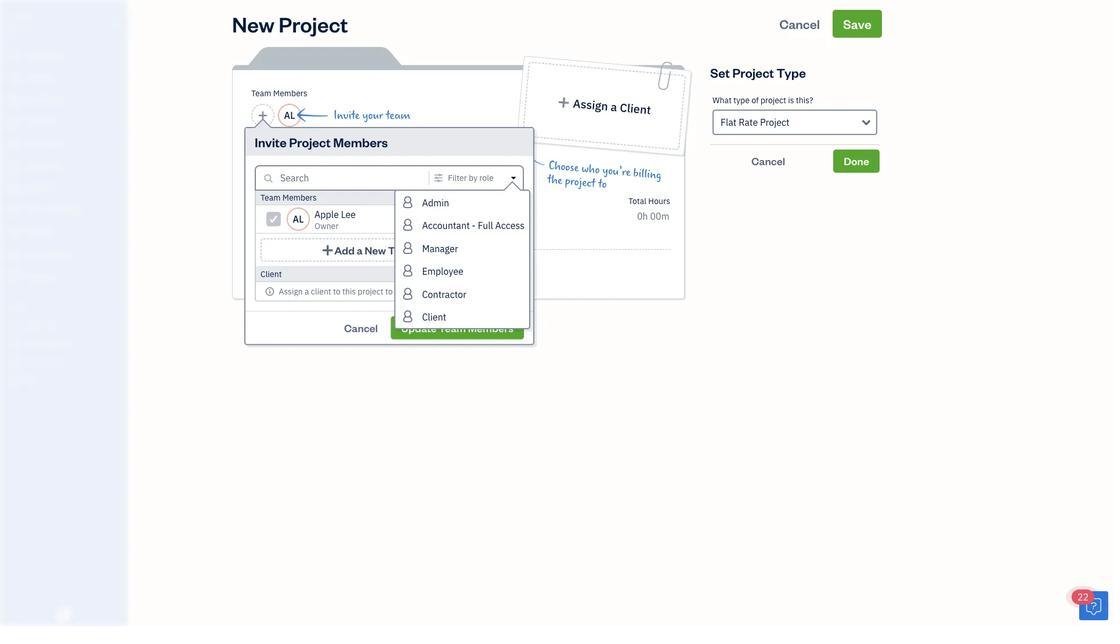 Task type: vqa. For each thing, say whether or not it's contained in the screenshot.
Tape on the top left
no



Task type: locate. For each thing, give the bounding box(es) containing it.
apple inside the apple lee owner
[[315, 209, 339, 221]]

0 vertical spatial flat
[[721, 116, 737, 129]]

client image
[[8, 73, 21, 84]]

cancel button
[[769, 10, 831, 38], [710, 150, 827, 173], [334, 317, 388, 340]]

0 horizontal spatial to
[[333, 286, 341, 297]]

project left the "is"
[[761, 95, 786, 106]]

team left the member
[[388, 243, 415, 257]]

0 horizontal spatial invite
[[255, 134, 287, 150]]

1 vertical spatial cancel
[[752, 154, 785, 168]]

2 vertical spatial assign
[[279, 286, 303, 297]]

0 vertical spatial apple
[[9, 10, 34, 22]]

invite your team
[[334, 109, 410, 122]]

0 vertical spatial client
[[619, 100, 652, 118]]

invite for invite your team
[[334, 109, 360, 122]]

billing
[[633, 167, 662, 182]]

apps image
[[9, 301, 124, 310]]

add up client in the top left of the page
[[313, 259, 330, 271]]

22
[[1078, 592, 1089, 604]]

admin button
[[396, 191, 529, 214]]

add
[[334, 243, 355, 257], [313, 259, 330, 271]]

0 horizontal spatial rate
[[458, 196, 475, 206]]

1 horizontal spatial invite
[[334, 109, 360, 122]]

project inside "element"
[[761, 95, 786, 106]]

al
[[284, 109, 295, 122], [293, 213, 304, 225]]

0 horizontal spatial plus image
[[300, 258, 311, 272]]

1 vertical spatial flat
[[442, 196, 456, 206]]

owner inside apple owner
[[9, 23, 31, 33]]

invite
[[395, 286, 415, 297]]

team
[[386, 109, 410, 122]]

done
[[844, 154, 869, 168]]

to down who
[[598, 178, 608, 191]]

add up add a service
[[334, 243, 355, 257]]

owner
[[9, 23, 31, 33], [315, 221, 339, 232]]

type
[[734, 95, 750, 106]]

owner up dashboard icon
[[9, 23, 31, 33]]

this?
[[796, 95, 814, 106]]

al left the apple lee owner
[[293, 213, 304, 225]]

0 vertical spatial assign
[[573, 96, 609, 114]]

rate down the of
[[739, 116, 758, 129]]

0 vertical spatial add
[[334, 243, 355, 257]]

assign for assign a client to this project to invite them.
[[279, 286, 303, 297]]

1 vertical spatial new
[[365, 243, 386, 257]]

1 horizontal spatial assign
[[400, 192, 424, 203]]

members
[[273, 88, 308, 99], [333, 134, 388, 150], [283, 192, 317, 203], [468, 321, 514, 335]]

apple up dashboard icon
[[9, 10, 34, 22]]

plus image inside add a service button
[[300, 258, 311, 272]]

to for a
[[385, 286, 393, 297]]

2 vertical spatial client
[[422, 311, 446, 324]]

filter by role button
[[432, 173, 521, 183]]

0 vertical spatial al
[[284, 109, 295, 122]]

team inside "button"
[[388, 243, 415, 257]]

is
[[788, 95, 794, 106]]

cancel button for update team members
[[334, 317, 388, 340]]

Project Description text field
[[247, 174, 566, 187]]

invite
[[334, 109, 360, 122], [255, 134, 287, 150]]

0 horizontal spatial assign
[[279, 286, 303, 297]]

cancel for done
[[752, 154, 785, 168]]

1 horizontal spatial new
[[365, 243, 386, 257]]

payment image
[[8, 139, 21, 150]]

rate up amount (usd) text field
[[458, 196, 475, 206]]

1 vertical spatial cancel button
[[710, 150, 827, 173]]

flat rate project
[[721, 116, 790, 129]]

plus image
[[557, 96, 571, 109], [321, 244, 334, 256], [300, 258, 311, 272]]

assign inside 'assign a client'
[[573, 96, 609, 114]]

cancel
[[780, 15, 820, 32], [752, 154, 785, 168], [344, 321, 378, 335]]

to left this
[[333, 286, 341, 297]]

1 vertical spatial al
[[293, 213, 304, 225]]

project for invite project members
[[289, 134, 331, 150]]

accountant - full access button
[[396, 214, 529, 237]]

flat up amount (usd) text field
[[442, 196, 456, 206]]

Project Name text field
[[247, 142, 566, 165]]

hours
[[649, 196, 670, 206]]

invoice image
[[8, 117, 21, 128]]

members down 'contractor' button
[[468, 321, 514, 335]]

1 horizontal spatial rate
[[739, 116, 758, 129]]

add inside button
[[313, 259, 330, 271]]

to inside choose who you're billing the project to
[[598, 178, 608, 191]]

2 vertical spatial cancel
[[344, 321, 378, 335]]

end date
[[247, 195, 280, 205]]

cancel down assign a client to this project to invite them.
[[344, 321, 378, 335]]

rate
[[739, 116, 758, 129], [458, 196, 475, 206]]

2 vertical spatial cancel button
[[334, 317, 388, 340]]

rate inside project type field
[[739, 116, 758, 129]]

Hourly Budget text field
[[637, 210, 670, 223]]

to
[[598, 178, 608, 191], [333, 286, 341, 297], [385, 286, 393, 297]]

plus image left 'assign a client' at top right
[[557, 96, 571, 109]]

1 vertical spatial assign
[[400, 192, 424, 203]]

cancel down flat rate project
[[752, 154, 785, 168]]

2 horizontal spatial plus image
[[557, 96, 571, 109]]

rate for flat rate
[[458, 196, 475, 206]]

invite down add team member image
[[255, 134, 287, 150]]

a for assign a client to this project to invite them.
[[305, 286, 309, 297]]

a inside "button"
[[357, 243, 363, 257]]

contractor
[[422, 288, 467, 301]]

assign a client to this project to invite them.
[[279, 286, 438, 297]]

the
[[547, 173, 563, 187]]

0 horizontal spatial apple
[[9, 10, 34, 22]]

1 vertical spatial client
[[261, 269, 282, 279]]

plus image inside add a new team member "button"
[[321, 244, 334, 256]]

1 horizontal spatial to
[[385, 286, 393, 297]]

who
[[581, 162, 601, 177]]

apple
[[9, 10, 34, 22], [315, 209, 339, 221]]

member
[[417, 243, 458, 257]]

apple for owner
[[9, 10, 34, 22]]

owner left lee
[[315, 221, 339, 232]]

client
[[311, 286, 331, 297]]

this
[[342, 286, 356, 297]]

money image
[[8, 227, 21, 239]]

plus image left add a service
[[300, 258, 311, 272]]

filter
[[448, 173, 467, 183]]

cancel button down flat rate project
[[710, 150, 827, 173]]

apple left lee
[[315, 209, 339, 221]]

a inside 'assign a client'
[[610, 99, 618, 115]]

cancel button up type
[[769, 10, 831, 38]]

client inside 'assign a client'
[[619, 100, 652, 118]]

0 vertical spatial owner
[[9, 23, 31, 33]]

members inside button
[[468, 321, 514, 335]]

team right update
[[439, 321, 466, 335]]

save
[[843, 15, 872, 32]]

add a service
[[313, 259, 370, 271]]

flat down what at the right of the page
[[721, 116, 737, 129]]

0 horizontal spatial client
[[261, 269, 282, 279]]

type
[[777, 64, 806, 81]]

chart image
[[8, 249, 21, 261]]

project down the choose
[[565, 175, 596, 190]]

0 horizontal spatial owner
[[9, 23, 31, 33]]

0 vertical spatial new
[[232, 10, 275, 37]]

cancel up type
[[780, 15, 820, 32]]

expense image
[[8, 161, 21, 172]]

1 vertical spatial team members
[[261, 192, 317, 203]]

assign a client
[[573, 96, 652, 118]]

flat
[[721, 116, 737, 129], [442, 196, 456, 206]]

team members
[[251, 88, 308, 99], [261, 192, 317, 203]]

add inside "button"
[[334, 243, 355, 257]]

1 vertical spatial apple
[[315, 209, 339, 221]]

role
[[480, 173, 494, 183]]

0 vertical spatial cancel
[[780, 15, 820, 32]]

0 vertical spatial rate
[[739, 116, 758, 129]]

flat for flat rate project
[[721, 116, 737, 129]]

invite left your
[[334, 109, 360, 122]]

assign for assign as project manager
[[400, 192, 424, 203]]

flat inside project type field
[[721, 116, 737, 129]]

22 button
[[1072, 590, 1109, 621]]

cancel button down assign a client to this project to invite them.
[[334, 317, 388, 340]]

assign for assign a client
[[573, 96, 609, 114]]

project for new project
[[279, 10, 348, 37]]

accountant - full access
[[422, 220, 525, 232]]

access
[[495, 220, 525, 232]]

0 vertical spatial plus image
[[557, 96, 571, 109]]

0 horizontal spatial add
[[313, 259, 330, 271]]

date
[[263, 195, 280, 205]]

2 vertical spatial plus image
[[300, 258, 311, 272]]

1 horizontal spatial apple
[[315, 209, 339, 221]]

Project Type field
[[713, 110, 878, 135]]

0 vertical spatial invite
[[334, 109, 360, 122]]

a
[[610, 99, 618, 115], [357, 243, 363, 257], [332, 259, 337, 271], [305, 286, 309, 297]]

team members up end date in  format text box
[[261, 192, 317, 203]]

members up end date in  format text box
[[283, 192, 317, 203]]

flat for flat rate
[[442, 196, 456, 206]]

2 horizontal spatial assign
[[573, 96, 609, 114]]

1 vertical spatial rate
[[458, 196, 475, 206]]

cancel button for done
[[710, 150, 827, 173]]

client
[[619, 100, 652, 118], [261, 269, 282, 279], [422, 311, 446, 324]]

to left invite
[[385, 286, 393, 297]]

2 horizontal spatial client
[[619, 100, 652, 118]]

1 vertical spatial add
[[313, 259, 330, 271]]

a for add a new team member
[[357, 243, 363, 257]]

flat rate
[[442, 196, 475, 206]]

apple owner
[[9, 10, 34, 33]]

team
[[251, 88, 271, 99], [261, 192, 281, 203], [388, 243, 415, 257], [439, 321, 466, 335]]

1 horizontal spatial flat
[[721, 116, 737, 129]]

1 horizontal spatial owner
[[315, 221, 339, 232]]

new project
[[232, 10, 348, 37]]

assign
[[573, 96, 609, 114], [400, 192, 424, 203], [279, 286, 303, 297]]

1 horizontal spatial add
[[334, 243, 355, 257]]

1 vertical spatial plus image
[[321, 244, 334, 256]]

1 horizontal spatial plus image
[[321, 244, 334, 256]]

apple for lee
[[315, 209, 339, 221]]

project
[[761, 95, 786, 106], [565, 175, 596, 190], [436, 192, 462, 203], [358, 286, 383, 297]]

plus image inside assign a client button
[[557, 96, 571, 109]]

what
[[713, 95, 732, 106]]

1 vertical spatial owner
[[315, 221, 339, 232]]

new inside "button"
[[365, 243, 386, 257]]

services
[[247, 235, 284, 246]]

main element
[[0, 0, 157, 627]]

2 horizontal spatial to
[[598, 178, 608, 191]]

plus image up add a service
[[321, 244, 334, 256]]

al right add team member image
[[284, 109, 295, 122]]

End date in  format text field
[[247, 210, 388, 223]]

project
[[279, 10, 348, 37], [733, 64, 774, 81], [760, 116, 790, 129], [289, 134, 331, 150]]

1 vertical spatial invite
[[255, 134, 287, 150]]

team members up add team member image
[[251, 88, 308, 99]]

what type of project is this? element
[[710, 86, 880, 145]]

timer image
[[8, 205, 21, 216]]

to for who
[[598, 178, 608, 191]]

apple inside main element
[[9, 10, 34, 22]]

team up add team member image
[[251, 88, 271, 99]]

new
[[232, 10, 275, 37], [365, 243, 386, 257]]

invite project members
[[255, 134, 388, 150]]

0 horizontal spatial flat
[[442, 196, 456, 206]]



Task type: describe. For each thing, give the bounding box(es) containing it.
as
[[426, 192, 435, 203]]

invite for invite project members
[[255, 134, 287, 150]]

team inside button
[[439, 321, 466, 335]]

a for assign a client
[[610, 99, 618, 115]]

admin
[[422, 197, 449, 209]]

members up invite project members
[[273, 88, 308, 99]]

set project type
[[710, 64, 806, 81]]

0 vertical spatial team members
[[251, 88, 308, 99]]

choose who you're billing the project to
[[547, 159, 662, 191]]

add a service button
[[247, 255, 423, 276]]

add a new team member
[[334, 243, 458, 257]]

project right this
[[358, 286, 383, 297]]

project right as
[[436, 192, 462, 203]]

plus image for add a new team member
[[321, 244, 334, 256]]

accountant
[[422, 220, 470, 232]]

plus image for assign a client
[[557, 96, 571, 109]]

add team member image
[[258, 109, 268, 122]]

resource center badge image
[[1080, 592, 1109, 621]]

client button
[[396, 306, 529, 329]]

info image
[[265, 287, 275, 296]]

members down the invite your team
[[333, 134, 388, 150]]

report image
[[8, 271, 21, 283]]

a for add a service
[[332, 259, 337, 271]]

team members image
[[9, 319, 124, 329]]

service
[[339, 259, 370, 271]]

project inside choose who you're billing the project to
[[565, 175, 596, 190]]

settings image
[[432, 174, 446, 183]]

0 vertical spatial cancel button
[[769, 10, 831, 38]]

add for add a service
[[313, 259, 330, 271]]

caretdown image
[[511, 174, 521, 183]]

by
[[469, 173, 478, 183]]

update
[[401, 321, 437, 335]]

dashboard image
[[8, 50, 21, 62]]

settings image
[[9, 375, 124, 384]]

add a new team member button
[[261, 239, 518, 262]]

contractor button
[[396, 283, 529, 306]]

rate for flat rate project
[[739, 116, 758, 129]]

project inside field
[[760, 116, 790, 129]]

done button
[[834, 150, 880, 173]]

of
[[752, 95, 759, 106]]

1 horizontal spatial client
[[422, 311, 446, 324]]

bank connections image
[[9, 356, 124, 366]]

assign a client button
[[522, 62, 686, 150]]

assign as project manager
[[400, 192, 496, 203]]

plus image for add a service
[[300, 258, 311, 272]]

employee button
[[396, 260, 529, 283]]

employee
[[422, 266, 464, 278]]

update team members
[[401, 321, 514, 335]]

choose
[[548, 159, 580, 175]]

manager
[[422, 243, 458, 255]]

0 horizontal spatial new
[[232, 10, 275, 37]]

set
[[710, 64, 730, 81]]

them.
[[416, 286, 438, 297]]

Search text field
[[280, 171, 421, 185]]

filter by role
[[448, 173, 494, 183]]

you're
[[602, 164, 631, 179]]

manager
[[464, 192, 496, 203]]

manager button
[[396, 237, 529, 260]]

Amount (USD) text field
[[442, 210, 468, 223]]

project for set project type
[[733, 64, 774, 81]]

-
[[472, 220, 476, 232]]

estimate image
[[8, 95, 21, 106]]

freshbooks image
[[55, 608, 73, 622]]

save button
[[833, 10, 882, 38]]

full
[[478, 220, 493, 232]]

owner inside the apple lee owner
[[315, 221, 339, 232]]

cancel for update team members
[[344, 321, 378, 335]]

update team members button
[[391, 317, 524, 340]]

add for add a new team member
[[334, 243, 355, 257]]

items and services image
[[9, 338, 124, 347]]

end
[[247, 195, 261, 205]]

total hours
[[629, 196, 670, 206]]

project image
[[8, 183, 21, 194]]

your
[[363, 109, 383, 122]]

apple lee owner
[[315, 209, 356, 232]]

lee
[[341, 209, 356, 221]]

total
[[629, 196, 647, 206]]

what type of project is this?
[[713, 95, 814, 106]]

team up services
[[261, 192, 281, 203]]



